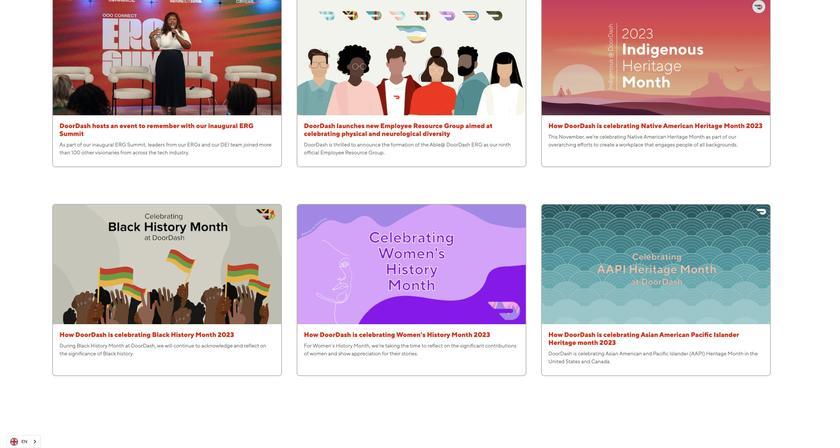 Task type: locate. For each thing, give the bounding box(es) containing it.
1 vertical spatial inaugural
[[92, 141, 114, 148]]

is inside "doordash is celebrating asian american and pacific islander (aapi) heritage month in the united states and canada."
[[573, 351, 577, 357]]

1 list from the top
[[41, 0, 782, 413]]

american up people
[[663, 122, 693, 129]]

1 horizontal spatial islander
[[714, 331, 739, 338]]

backgrounds.
[[706, 141, 738, 148]]

english flag image
[[10, 438, 18, 446]]

history up show
[[336, 343, 353, 349]]

the inside as part of our inaugural erg summit, leaders from our ergs and our dei team joined more than 100 other visionaries from across the tech industry.
[[149, 149, 156, 156]]

erg inside as part of our inaugural erg summit, leaders from our ergs and our dei team joined more than 100 other visionaries from across the tech industry.
[[115, 141, 126, 148]]

november,
[[559, 134, 585, 140]]

at up the history.
[[125, 343, 130, 349]]

1 vertical spatial islander
[[670, 351, 688, 357]]

inaugural
[[208, 122, 238, 129], [92, 141, 114, 148]]

1 on from the left
[[260, 343, 266, 349]]

american for as
[[644, 134, 666, 140]]

women's inside for women's history month, we're taking the time to reflect on the significant contributions of women and show appreciation for their stories.
[[313, 343, 335, 349]]

of right formation
[[415, 141, 420, 148]]

1 vertical spatial we're
[[372, 343, 384, 349]]

women's up women
[[313, 343, 335, 349]]

is
[[597, 122, 602, 129], [329, 141, 332, 148], [108, 331, 113, 338], [353, 331, 358, 338], [597, 331, 602, 338], [573, 351, 577, 357]]

the up the stories.
[[401, 343, 409, 349]]

of down for
[[304, 351, 309, 357]]

1 vertical spatial employee
[[320, 149, 344, 156]]

american up "that"
[[644, 134, 666, 140]]

to inside for women's history month, we're taking the time to reflect on the significant contributions of women and show appreciation for their stories.
[[422, 343, 427, 349]]

as
[[706, 134, 711, 140], [484, 141, 489, 148]]

celebrating inside "doordash is celebrating asian american and pacific islander (aapi) heritage month in the united states and canada."
[[578, 351, 605, 357]]

tech
[[158, 149, 168, 156]]

reflect
[[244, 343, 259, 349], [428, 343, 443, 349]]

2 reflect from the left
[[428, 343, 443, 349]]

we're
[[586, 134, 598, 140], [372, 343, 384, 349]]

how doordash is celebrating native american heritage month 2023
[[548, 122, 763, 129]]

overarching
[[548, 141, 576, 148]]

1 horizontal spatial as
[[706, 134, 711, 140]]

0 horizontal spatial employee
[[320, 149, 344, 156]]

doordash inside how doordash is celebrating asian american pacific islander heritage month 2023
[[564, 331, 596, 338]]

thrilled
[[334, 141, 350, 148]]

1 vertical spatial part
[[66, 141, 76, 148]]

part right as in the top of the page
[[66, 141, 76, 148]]

month left in in the bottom of the page
[[728, 351, 744, 357]]

1 vertical spatial as
[[484, 141, 489, 148]]

list
[[41, 0, 782, 413], [41, 426, 782, 448]]

1 horizontal spatial from
[[166, 141, 177, 148]]

resource up diversity
[[413, 122, 443, 129]]

1 horizontal spatial erg
[[239, 122, 254, 129]]

2 list item from the top
[[41, 438, 82, 448]]

this
[[548, 134, 558, 140]]

heritage up united
[[548, 339, 576, 346]]

doordash is celebrating asian american and pacific islander (aapi) heritage month in the united states and canada.
[[548, 351, 758, 365]]

women's up time
[[396, 331, 426, 338]]

0 horizontal spatial as
[[484, 141, 489, 148]]

islander inside how doordash is celebrating asian american pacific islander heritage month 2023
[[714, 331, 739, 338]]

history.
[[117, 351, 134, 357]]

0 horizontal spatial we're
[[372, 343, 384, 349]]

1 horizontal spatial resource
[[413, 122, 443, 129]]

resource inside 'doordash is thrilled to announce the formation of the able@ doordash erg as our ninth official employee resource group.'
[[345, 149, 367, 156]]

our right with
[[196, 122, 207, 129]]

1 horizontal spatial on
[[444, 343, 450, 349]]

part up backgrounds.
[[712, 134, 722, 140]]

(aapi)
[[689, 351, 705, 357]]

new
[[366, 122, 379, 129]]

to right event
[[139, 122, 146, 129]]

how up the during
[[60, 331, 74, 338]]

from up industry.
[[166, 141, 177, 148]]

pacific up (aapi)
[[691, 331, 712, 338]]

heritage inside "doordash is celebrating asian american and pacific islander (aapi) heritage month in the united states and canada."
[[706, 351, 727, 357]]

employee inside 'doordash is thrilled to announce the formation of the able@ doordash erg as our ninth official employee resource group.'
[[320, 149, 344, 156]]

black left the history.
[[103, 351, 116, 357]]

0 vertical spatial asian
[[641, 331, 658, 338]]

list item
[[41, 426, 59, 438], [41, 438, 82, 448]]

states
[[566, 358, 580, 365]]

erg
[[239, 122, 254, 129], [115, 141, 126, 148], [471, 141, 483, 148]]

the right in in the bottom of the page
[[750, 351, 758, 357]]

0 horizontal spatial women's
[[313, 343, 335, 349]]

how for how doordash is celebrating asian american pacific islander heritage month 2023
[[548, 331, 563, 338]]

0 vertical spatial resource
[[413, 122, 443, 129]]

0 horizontal spatial pacific
[[653, 351, 669, 357]]

0 horizontal spatial erg
[[115, 141, 126, 148]]

native inside this november, we're celebrating native american heritage month as part of our overarching efforts to create a workplace that engages people of all backgrounds.
[[627, 134, 643, 140]]

1 vertical spatial women's
[[313, 343, 335, 349]]

pacific down how doordash is celebrating asian american pacific islander heritage month 2023 at bottom
[[653, 351, 669, 357]]

1 vertical spatial list
[[41, 426, 782, 448]]

1 horizontal spatial at
[[486, 122, 493, 129]]

dei
[[221, 141, 229, 148]]

our up other
[[83, 141, 91, 148]]

black
[[152, 331, 169, 338], [77, 343, 90, 349], [103, 351, 116, 357]]

1 vertical spatial from
[[120, 149, 132, 156]]

of
[[723, 134, 727, 140], [77, 141, 82, 148], [415, 141, 420, 148], [694, 141, 699, 148], [97, 351, 102, 357], [304, 351, 309, 357]]

0 vertical spatial pacific
[[691, 331, 712, 338]]

women's
[[396, 331, 426, 338], [313, 343, 335, 349]]

other
[[81, 149, 94, 156]]

across
[[133, 149, 147, 156]]

en link
[[7, 436, 41, 448]]

all
[[700, 141, 705, 148]]

our left ninth
[[490, 141, 498, 148]]

0 horizontal spatial at
[[125, 343, 130, 349]]

reflect inside for women's history month, we're taking the time to reflect on the significant contributions of women and show appreciation for their stories.
[[428, 343, 443, 349]]

will
[[165, 343, 172, 349]]

0 horizontal spatial asian
[[606, 351, 618, 357]]

significance
[[68, 351, 96, 357]]

the
[[382, 141, 390, 148], [421, 141, 429, 148], [149, 149, 156, 156], [401, 343, 409, 349], [451, 343, 459, 349], [60, 351, 67, 357], [750, 351, 758, 357]]

continue
[[174, 343, 194, 349]]

inaugural inside doordash hosts an event to remember with our inaugural erg summit
[[208, 122, 238, 129]]

and down new
[[369, 130, 380, 137]]

during
[[60, 343, 76, 349]]

our
[[196, 122, 207, 129], [728, 134, 736, 140], [83, 141, 91, 148], [178, 141, 186, 148], [212, 141, 219, 148], [490, 141, 498, 148]]

at
[[486, 122, 493, 129], [125, 343, 130, 349]]

1 vertical spatial pacific
[[653, 351, 669, 357]]

0 vertical spatial islander
[[714, 331, 739, 338]]

0 horizontal spatial resource
[[345, 149, 367, 156]]

heritage
[[695, 122, 723, 129], [667, 134, 688, 140], [548, 339, 576, 346], [706, 351, 727, 357]]

people
[[676, 141, 693, 148]]

how up united
[[548, 331, 563, 338]]

pacific inside "doordash is celebrating asian american and pacific islander (aapi) heritage month in the united states and canada."
[[653, 351, 669, 357]]

how up this
[[548, 122, 563, 129]]

engages
[[655, 141, 675, 148]]

official
[[304, 149, 319, 156]]

heritage inside how doordash is celebrating asian american pacific islander heritage month 2023
[[548, 339, 576, 346]]

2 horizontal spatial erg
[[471, 141, 483, 148]]

how for how doordash is celebrating black history month 2023
[[60, 331, 74, 338]]

history
[[171, 331, 194, 338], [427, 331, 450, 338], [91, 343, 107, 349], [336, 343, 353, 349]]

american down how doordash is celebrating asian american pacific islander heritage month 2023 at bottom
[[619, 351, 642, 357]]

1 vertical spatial asian
[[606, 351, 618, 357]]

1 horizontal spatial asian
[[641, 331, 658, 338]]

doordash inside the doordash launches new employee resource group aimed at celebrating physical and neurological diversity
[[304, 122, 335, 129]]

native for we're
[[627, 134, 643, 140]]

1 vertical spatial native
[[627, 134, 643, 140]]

a
[[616, 141, 618, 148]]

to down the physical
[[351, 141, 356, 148]]

their
[[390, 351, 400, 357]]

american for 2023
[[663, 122, 693, 129]]

at inside during black history month at doordash, we will continue to acknowledge and reflect on the significance of black history.
[[125, 343, 130, 349]]

0 vertical spatial we're
[[586, 134, 598, 140]]

and
[[369, 130, 380, 137], [202, 141, 210, 148], [234, 343, 243, 349], [328, 351, 337, 357], [643, 351, 652, 357], [581, 358, 590, 365]]

american inside how doordash is celebrating asian american pacific islander heritage month 2023
[[659, 331, 690, 338]]

1 horizontal spatial inaugural
[[208, 122, 238, 129]]

100
[[71, 149, 80, 156]]

1 horizontal spatial pacific
[[691, 331, 712, 338]]

1 horizontal spatial reflect
[[428, 343, 443, 349]]

asian
[[641, 331, 658, 338], [606, 351, 618, 357]]

history inside during black history month at doordash, we will continue to acknowledge and reflect on the significance of black history.
[[91, 343, 107, 349]]

american
[[663, 122, 693, 129], [644, 134, 666, 140], [659, 331, 690, 338], [619, 351, 642, 357]]

islander for and
[[670, 351, 688, 357]]

2 on from the left
[[444, 343, 450, 349]]

erg inside doordash hosts an event to remember with our inaugural erg summit
[[239, 122, 254, 129]]

of up backgrounds.
[[723, 134, 727, 140]]

our up industry.
[[178, 141, 186, 148]]

as up backgrounds.
[[706, 134, 711, 140]]

on
[[260, 343, 266, 349], [444, 343, 450, 349]]

resource down announce
[[345, 149, 367, 156]]

0 vertical spatial native
[[641, 122, 662, 129]]

0 horizontal spatial part
[[66, 141, 76, 148]]

month inside during black history month at doordash, we will continue to acknowledge and reflect on the significance of black history.
[[108, 343, 124, 349]]

erg up visionaries
[[115, 141, 126, 148]]

1 vertical spatial black
[[77, 343, 90, 349]]

2023
[[746, 122, 763, 129], [218, 331, 234, 338], [474, 331, 490, 338], [600, 339, 616, 346]]

pacific
[[691, 331, 712, 338], [653, 351, 669, 357]]

month up the history.
[[108, 343, 124, 349]]

taking
[[385, 343, 400, 349]]

black up the significance
[[77, 343, 90, 349]]

asian up canada.
[[606, 351, 618, 357]]

is for how doordash is celebrating native american heritage month 2023
[[597, 122, 602, 129]]

to inside doordash hosts an event to remember with our inaugural erg summit
[[139, 122, 146, 129]]

history up the significance
[[91, 343, 107, 349]]

is inside how doordash is celebrating asian american pacific islander heritage month 2023
[[597, 331, 602, 338]]

heritage up people
[[667, 134, 688, 140]]

0 vertical spatial list
[[41, 0, 782, 413]]

resource inside the doordash launches new employee resource group aimed at celebrating physical and neurological diversity
[[413, 122, 443, 129]]

1 horizontal spatial part
[[712, 134, 722, 140]]

asian up "doordash is celebrating asian american and pacific islander (aapi) heritage month in the united states and canada."
[[641, 331, 658, 338]]

celebrating inside how doordash is celebrating asian american pacific islander heritage month 2023
[[603, 331, 640, 338]]

employee up neurological
[[380, 122, 412, 129]]

our inside this november, we're celebrating native american heritage month as part of our overarching efforts to create a workplace that engages people of all backgrounds.
[[728, 134, 736, 140]]

we're up for
[[372, 343, 384, 349]]

doordash
[[60, 122, 91, 129], [304, 122, 335, 129], [564, 122, 596, 129], [304, 141, 328, 148], [446, 141, 470, 148], [75, 331, 107, 338], [320, 331, 351, 338], [564, 331, 596, 338], [548, 351, 572, 357]]

american inside this november, we're celebrating native american heritage month as part of our overarching efforts to create a workplace that engages people of all backgrounds.
[[644, 134, 666, 140]]

1 vertical spatial at
[[125, 343, 130, 349]]

celebrating for how doordash is celebrating asian american pacific islander heritage month 2023
[[603, 331, 640, 338]]

0 vertical spatial employee
[[380, 122, 412, 129]]

islander
[[714, 331, 739, 338], [670, 351, 688, 357]]

american up (aapi)
[[659, 331, 690, 338]]

our up backgrounds.
[[728, 134, 736, 140]]

0 horizontal spatial reflect
[[244, 343, 259, 349]]

we
[[157, 343, 164, 349]]

from down summit,
[[120, 149, 132, 156]]

native up this november, we're celebrating native american heritage month as part of our overarching efforts to create a workplace that engages people of all backgrounds.
[[641, 122, 662, 129]]

women
[[310, 351, 327, 357]]

and left show
[[328, 351, 337, 357]]

black up we
[[152, 331, 169, 338]]

celebrating inside this november, we're celebrating native american heritage month as part of our overarching efforts to create a workplace that engages people of all backgrounds.
[[600, 134, 626, 140]]

heritage right (aapi)
[[706, 351, 727, 357]]

of up 100
[[77, 141, 82, 148]]

erg up joined
[[239, 122, 254, 129]]

contributions
[[485, 343, 517, 349]]

than
[[60, 149, 70, 156]]

1 horizontal spatial employee
[[380, 122, 412, 129]]

the down the during
[[60, 351, 67, 357]]

2 vertical spatial black
[[103, 351, 116, 357]]

as inside 'doordash is thrilled to announce the formation of the able@ doordash erg as our ninth official employee resource group.'
[[484, 141, 489, 148]]

1 list item from the top
[[41, 426, 59, 438]]

0 horizontal spatial inaugural
[[92, 141, 114, 148]]

pacific inside how doordash is celebrating asian american pacific islander heritage month 2023
[[691, 331, 712, 338]]

how up for
[[304, 331, 318, 338]]

of inside as part of our inaugural erg summit, leaders from our ergs and our dei team joined more than 100 other visionaries from across the tech industry.
[[77, 141, 82, 148]]

to right continue
[[195, 343, 200, 349]]

at right aimed
[[486, 122, 493, 129]]

native for is
[[641, 122, 662, 129]]

aimed
[[466, 122, 485, 129]]

native up workplace
[[627, 134, 643, 140]]

how inside how doordash is celebrating asian american pacific islander heritage month 2023
[[548, 331, 563, 338]]

1 vertical spatial resource
[[345, 149, 367, 156]]

of right the significance
[[97, 351, 102, 357]]

employee down thrilled on the top
[[320, 149, 344, 156]]

and right acknowledge
[[234, 343, 243, 349]]

0 vertical spatial as
[[706, 134, 711, 140]]

native
[[641, 122, 662, 129], [627, 134, 643, 140]]

erg down aimed
[[471, 141, 483, 148]]

islander inside "doordash is celebrating asian american and pacific islander (aapi) heritage month in the united states and canada."
[[670, 351, 688, 357]]

and right ergs
[[202, 141, 210, 148]]

0 vertical spatial at
[[486, 122, 493, 129]]

month up 'all' on the top right of the page
[[689, 134, 705, 140]]

industry.
[[169, 149, 189, 156]]

0 vertical spatial from
[[166, 141, 177, 148]]

inaugural up the dei
[[208, 122, 238, 129]]

month inside this november, we're celebrating native american heritage month as part of our overarching efforts to create a workplace that engages people of all backgrounds.
[[689, 134, 705, 140]]

show
[[338, 351, 350, 357]]

how
[[548, 122, 563, 129], [60, 331, 74, 338], [304, 331, 318, 338], [548, 331, 563, 338]]

part inside this november, we're celebrating native american heritage month as part of our overarching efforts to create a workplace that engages people of all backgrounds.
[[712, 134, 722, 140]]

is for how doordash is celebrating women's history month 2023
[[353, 331, 358, 338]]

how for how doordash is celebrating native american heritage month 2023
[[548, 122, 563, 129]]

we're up efforts
[[586, 134, 598, 140]]

0 vertical spatial black
[[152, 331, 169, 338]]

to inside this november, we're celebrating native american heritage month as part of our overarching efforts to create a workplace that engages people of all backgrounds.
[[594, 141, 599, 148]]

to left the create
[[594, 141, 599, 148]]

as left ninth
[[484, 141, 489, 148]]

leaders
[[148, 141, 165, 148]]

to
[[139, 122, 146, 129], [351, 141, 356, 148], [594, 141, 599, 148], [195, 343, 200, 349], [422, 343, 427, 349]]

from
[[166, 141, 177, 148], [120, 149, 132, 156]]

0 horizontal spatial on
[[260, 343, 266, 349]]

0 vertical spatial women's
[[396, 331, 426, 338]]

0 horizontal spatial islander
[[670, 351, 688, 357]]

1 horizontal spatial we're
[[586, 134, 598, 140]]

0 vertical spatial inaugural
[[208, 122, 238, 129]]

to right time
[[422, 343, 427, 349]]

0 vertical spatial part
[[712, 134, 722, 140]]

inaugural up visionaries
[[92, 141, 114, 148]]

the down leaders
[[149, 149, 156, 156]]

1 reflect from the left
[[244, 343, 259, 349]]

announce
[[357, 141, 381, 148]]



Task type: vqa. For each thing, say whether or not it's contained in the screenshot.
celebrating
yes



Task type: describe. For each thing, give the bounding box(es) containing it.
history up continue
[[171, 331, 194, 338]]

group.
[[369, 149, 385, 156]]

doordash launches new employee resource group aimed at celebrating physical and neurological diversity
[[304, 122, 493, 137]]

for women's history month, we're taking the time to reflect on the significant contributions of women and show appreciation for their stories.
[[304, 343, 517, 357]]

heritage inside this november, we're celebrating native american heritage month as part of our overarching efforts to create a workplace that engages people of all backgrounds.
[[667, 134, 688, 140]]

month up acknowledge
[[195, 331, 216, 338]]

and inside for women's history month, we're taking the time to reflect on the significant contributions of women and show appreciation for their stories.
[[328, 351, 337, 357]]

as part of our inaugural erg summit, leaders from our ergs and our dei team joined more than 100 other visionaries from across the tech industry.
[[60, 141, 272, 156]]

appreciation
[[351, 351, 381, 357]]

2 list from the top
[[41, 426, 782, 448]]

of inside during black history month at doordash, we will continue to acknowledge and reflect on the significance of black history.
[[97, 351, 102, 357]]

ergs
[[187, 141, 200, 148]]

and inside the doordash launches new employee resource group aimed at celebrating physical and neurological diversity
[[369, 130, 380, 137]]

to inside during black history month at doordash, we will continue to acknowledge and reflect on the significance of black history.
[[195, 343, 200, 349]]

doordash hosts an event to remember with our inaugural erg summit
[[60, 122, 254, 137]]

we're inside this november, we're celebrating native american heritage month as part of our overarching efforts to create a workplace that engages people of all backgrounds.
[[586, 134, 598, 140]]

this november, we're celebrating native american heritage month as part of our overarching efforts to create a workplace that engages people of all backgrounds.
[[548, 134, 738, 148]]

doordash,
[[131, 343, 156, 349]]

and right states
[[581, 358, 590, 365]]

is for how doordash is celebrating asian american pacific islander heritage month 2023
[[597, 331, 602, 338]]

diversity
[[423, 130, 450, 137]]

we're inside for women's history month, we're taking the time to reflect on the significant contributions of women and show appreciation for their stories.
[[372, 343, 384, 349]]

month,
[[354, 343, 371, 349]]

asian inside "doordash is celebrating asian american and pacific islander (aapi) heritage month in the united states and canada."
[[606, 351, 618, 357]]

doordash inside "doordash is celebrating asian american and pacific islander (aapi) heritage month in the united states and canada."
[[548, 351, 572, 357]]

employee inside the doordash launches new employee resource group aimed at celebrating physical and neurological diversity
[[380, 122, 412, 129]]

celebrating for how doordash is celebrating women's history month 2023
[[359, 331, 395, 338]]

celebrating inside the doordash launches new employee resource group aimed at celebrating physical and neurological diversity
[[304, 130, 340, 137]]

the up group.
[[382, 141, 390, 148]]

how doordash is celebrating asian american pacific islander heritage month 2023
[[548, 331, 739, 346]]

celebrating for how doordash is celebrating black history month 2023
[[115, 331, 151, 338]]

able@
[[430, 141, 445, 148]]

more
[[259, 141, 272, 148]]

as inside this november, we're celebrating native american heritage month as part of our overarching efforts to create a workplace that engages people of all backgrounds.
[[706, 134, 711, 140]]

month up backgrounds.
[[724, 122, 745, 129]]

history up for women's history month, we're taking the time to reflect on the significant contributions of women and show appreciation for their stories.
[[427, 331, 450, 338]]

and inside during black history month at doordash, we will continue to acknowledge and reflect on the significance of black history.
[[234, 343, 243, 349]]

summit
[[60, 130, 84, 137]]

visionaries
[[95, 149, 119, 156]]

celebrating for this november, we're celebrating native american heritage month as part of our overarching efforts to create a workplace that engages people of all backgrounds.
[[600, 134, 626, 140]]

inaugural inside as part of our inaugural erg summit, leaders from our ergs and our dei team joined more than 100 other visionaries from across the tech industry.
[[92, 141, 114, 148]]

and down how doordash is celebrating asian american pacific islander heritage month 2023 at bottom
[[643, 351, 652, 357]]

an
[[111, 122, 118, 129]]

launches
[[337, 122, 365, 129]]

group
[[444, 122, 464, 129]]

ninth
[[499, 141, 511, 148]]

summit,
[[127, 141, 147, 148]]

celebrating for how doordash is celebrating native american heritage month 2023
[[603, 122, 640, 129]]

en
[[21, 439, 27, 444]]

the inside during black history month at doordash, we will continue to acknowledge and reflect on the significance of black history.
[[60, 351, 67, 357]]

in
[[745, 351, 749, 357]]

1 horizontal spatial women's
[[396, 331, 426, 338]]

doordash is thrilled to announce the formation of the able@ doordash erg as our ninth official employee resource group.
[[304, 141, 511, 156]]

our inside 'doordash is thrilled to announce the formation of the able@ doordash erg as our ninth official employee resource group.'
[[490, 141, 498, 148]]

on inside for women's history month, we're taking the time to reflect on the significant contributions of women and show appreciation for their stories.
[[444, 343, 450, 349]]

american for heritage
[[659, 331, 690, 338]]

is inside 'doordash is thrilled to announce the formation of the able@ doordash erg as our ninth official employee resource group.'
[[329, 141, 332, 148]]

month inside "doordash is celebrating asian american and pacific islander (aapi) heritage month in the united states and canada."
[[728, 351, 744, 357]]

the left significant
[[451, 343, 459, 349]]

physical
[[342, 130, 367, 137]]

at inside the doordash launches new employee resource group aimed at celebrating physical and neurological diversity
[[486, 122, 493, 129]]

as
[[60, 141, 65, 148]]

is for how doordash is celebrating black history month 2023
[[108, 331, 113, 338]]

how doordash is celebrating black history month 2023
[[60, 331, 234, 338]]

and inside as part of our inaugural erg summit, leaders from our ergs and our dei team joined more than 100 other visionaries from across the tech industry.
[[202, 141, 210, 148]]

doordash inside doordash hosts an event to remember with our inaugural erg summit
[[60, 122, 91, 129]]

Language field
[[7, 435, 41, 448]]

0 horizontal spatial black
[[77, 343, 90, 349]]

asian inside how doordash is celebrating asian american pacific islander heritage month 2023
[[641, 331, 658, 338]]

create
[[600, 141, 615, 148]]

how doordash is celebrating women's history month 2023
[[304, 331, 490, 338]]

significant
[[460, 343, 484, 349]]

for
[[382, 351, 389, 357]]

of inside 'doordash is thrilled to announce the formation of the able@ doordash erg as our ninth official employee resource group.'
[[415, 141, 420, 148]]

acknowledge
[[201, 343, 233, 349]]

month
[[578, 339, 598, 346]]

our inside doordash hosts an event to remember with our inaugural erg summit
[[196, 122, 207, 129]]

time
[[410, 343, 421, 349]]

erg inside 'doordash is thrilled to announce the formation of the able@ doordash erg as our ninth official employee resource group.'
[[471, 141, 483, 148]]

during black history month at doordash, we will continue to acknowledge and reflect on the significance of black history.
[[60, 343, 266, 357]]

of inside for women's history month, we're taking the time to reflect on the significant contributions of women and show appreciation for their stories.
[[304, 351, 309, 357]]

part inside as part of our inaugural erg summit, leaders from our ergs and our dei team joined more than 100 other visionaries from across the tech industry.
[[66, 141, 76, 148]]

event
[[120, 122, 137, 129]]

workplace
[[619, 141, 643, 148]]

on inside during black history month at doordash, we will continue to acknowledge and reflect on the significance of black history.
[[260, 343, 266, 349]]

our left the dei
[[212, 141, 219, 148]]

efforts
[[577, 141, 593, 148]]

with
[[181, 122, 195, 129]]

hosts
[[92, 122, 109, 129]]

stories.
[[402, 351, 418, 357]]

for
[[304, 343, 312, 349]]

joined
[[244, 141, 258, 148]]

pacific for and
[[653, 351, 669, 357]]

team
[[230, 141, 243, 148]]

united
[[548, 358, 565, 365]]

list containing doordash hosts an event to remember with our inaugural erg summit
[[41, 0, 782, 413]]

to inside 'doordash is thrilled to announce the formation of the able@ doordash erg as our ninth official employee resource group.'
[[351, 141, 356, 148]]

american inside "doordash is celebrating asian american and pacific islander (aapi) heritage month in the united states and canada."
[[619, 351, 642, 357]]

how for how doordash is celebrating women's history month 2023
[[304, 331, 318, 338]]

pacific for american
[[691, 331, 712, 338]]

neurological
[[382, 130, 421, 137]]

formation
[[391, 141, 414, 148]]

1 horizontal spatial black
[[103, 351, 116, 357]]

remember
[[147, 122, 179, 129]]

reflect inside during black history month at doordash, we will continue to acknowledge and reflect on the significance of black history.
[[244, 343, 259, 349]]

canada.
[[591, 358, 611, 365]]

history inside for women's history month, we're taking the time to reflect on the significant contributions of women and show appreciation for their stories.
[[336, 343, 353, 349]]

of left 'all' on the top right of the page
[[694, 141, 699, 148]]

2023 inside how doordash is celebrating asian american pacific islander heritage month 2023
[[600, 339, 616, 346]]

the left able@
[[421, 141, 429, 148]]

the inside "doordash is celebrating asian american and pacific islander (aapi) heritage month in the united states and canada."
[[750, 351, 758, 357]]

that
[[645, 141, 654, 148]]

0 horizontal spatial from
[[120, 149, 132, 156]]

islander for american
[[714, 331, 739, 338]]

heritage up 'all' on the top right of the page
[[695, 122, 723, 129]]

2 horizontal spatial black
[[152, 331, 169, 338]]

month up significant
[[452, 331, 472, 338]]



